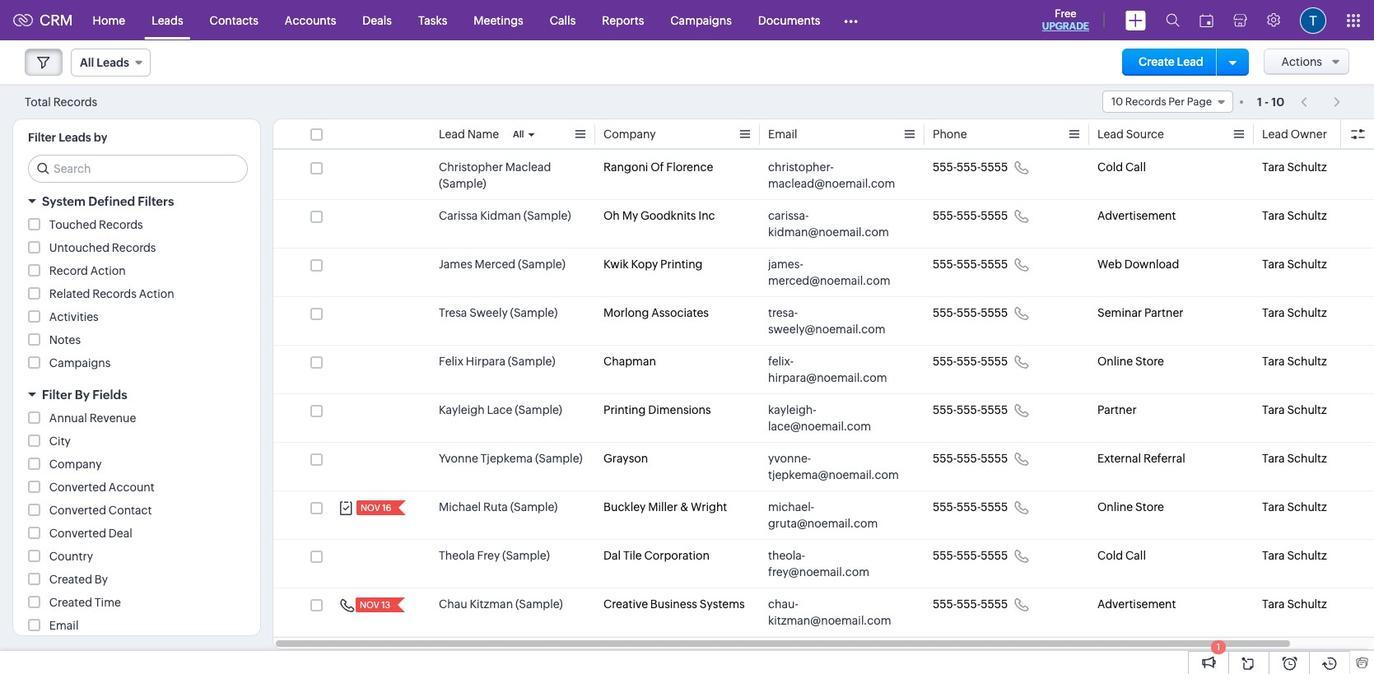 Task type: locate. For each thing, give the bounding box(es) containing it.
1 vertical spatial online store
[[1097, 501, 1164, 514]]

4 tara from the top
[[1262, 306, 1285, 319]]

7 5555 from the top
[[981, 452, 1008, 465]]

7 tara schultz from the top
[[1262, 452, 1327, 465]]

9 tara from the top
[[1262, 549, 1285, 562]]

created for created time
[[49, 596, 92, 609]]

3 555-555-5555 from the top
[[933, 258, 1008, 271]]

free
[[1055, 7, 1077, 20]]

theola- frey@noemail.com link
[[768, 548, 900, 580]]

online for felix- hirpara@noemail.com
[[1097, 355, 1133, 368]]

records down defined
[[99, 218, 143, 231]]

(sample) right sweely
[[510, 306, 558, 319]]

filter inside dropdown button
[[42, 388, 72, 402]]

records for untouched
[[112, 241, 156, 254]]

creative
[[603, 598, 648, 611]]

all inside field
[[80, 56, 94, 69]]

(sample) right hirpara
[[508, 355, 555, 368]]

store down seminar partner
[[1135, 355, 1164, 368]]

5555 for michael- gruta@noemail.com
[[981, 501, 1008, 514]]

florence
[[666, 161, 713, 174]]

company up rangoni
[[603, 128, 656, 141]]

1 vertical spatial company
[[49, 458, 102, 471]]

documents link
[[745, 0, 834, 40]]

10 Records Per Page field
[[1102, 91, 1233, 113]]

2 horizontal spatial leads
[[152, 14, 183, 27]]

call for christopher- maclead@noemail.com
[[1125, 161, 1146, 174]]

1 for 1
[[1217, 642, 1220, 652]]

10 records per page
[[1111, 96, 1212, 108]]

all up maclead
[[513, 129, 524, 139]]

records down touched records
[[112, 241, 156, 254]]

campaigns
[[670, 14, 732, 27], [49, 356, 111, 370]]

james
[[439, 258, 472, 271]]

lead left 'name'
[[439, 128, 465, 141]]

0 vertical spatial cold
[[1097, 161, 1123, 174]]

grayson
[[603, 452, 648, 465]]

5555 for james- merced@noemail.com
[[981, 258, 1008, 271]]

3 5555 from the top
[[981, 258, 1008, 271]]

tara for christopher- maclead@noemail.com
[[1262, 161, 1285, 174]]

leads for all leads
[[97, 56, 129, 69]]

1 vertical spatial campaigns
[[49, 356, 111, 370]]

0 horizontal spatial 1
[[1217, 642, 1220, 652]]

hirpara@noemail.com
[[768, 371, 887, 384]]

online store for felix- hirpara@noemail.com
[[1097, 355, 1164, 368]]

contacts link
[[196, 0, 272, 40]]

0 horizontal spatial campaigns
[[49, 356, 111, 370]]

untouched
[[49, 241, 110, 254]]

home link
[[80, 0, 138, 40]]

10 right -
[[1271, 95, 1284, 108]]

crm link
[[13, 12, 73, 29]]

tara for michael- gruta@noemail.com
[[1262, 501, 1285, 514]]

2 vertical spatial leads
[[59, 131, 91, 144]]

10
[[1271, 95, 1284, 108], [1111, 96, 1123, 108]]

corporation
[[644, 549, 710, 562]]

8 tara from the top
[[1262, 501, 1285, 514]]

5 tara from the top
[[1262, 355, 1285, 368]]

lead right create
[[1177, 55, 1203, 68]]

records for touched
[[99, 218, 143, 231]]

untouched records
[[49, 241, 156, 254]]

activities
[[49, 310, 99, 324]]

0 vertical spatial store
[[1135, 355, 1164, 368]]

5 5555 from the top
[[981, 355, 1008, 368]]

campaigns down notes
[[49, 356, 111, 370]]

0 vertical spatial 1
[[1257, 95, 1262, 108]]

leads right home
[[152, 14, 183, 27]]

chau kitzman (sample)
[[439, 598, 563, 611]]

1 horizontal spatial company
[[603, 128, 656, 141]]

1 horizontal spatial campaigns
[[670, 14, 732, 27]]

printing up grayson
[[603, 403, 646, 417]]

felix-
[[768, 355, 794, 368]]

0 horizontal spatial email
[[49, 619, 79, 632]]

contacts
[[210, 14, 258, 27]]

action up related records action
[[90, 264, 126, 277]]

nov
[[361, 503, 380, 513], [360, 600, 379, 610]]

dal
[[603, 549, 621, 562]]

tara schultz for christopher- maclead@noemail.com
[[1262, 161, 1327, 174]]

merced
[[475, 258, 516, 271]]

schultz for james- merced@noemail.com
[[1287, 258, 1327, 271]]

2 converted from the top
[[49, 504, 106, 517]]

4 555-555-5555 from the top
[[933, 306, 1008, 319]]

gruta@noemail.com
[[768, 517, 878, 530]]

lead left the source
[[1097, 128, 1124, 141]]

1 advertisement from the top
[[1097, 209, 1176, 222]]

annual revenue
[[49, 412, 136, 425]]

business
[[650, 598, 697, 611]]

annual
[[49, 412, 87, 425]]

1 call from the top
[[1125, 161, 1146, 174]]

1 vertical spatial 1
[[1217, 642, 1220, 652]]

by up time
[[95, 573, 108, 586]]

create menu image
[[1125, 10, 1146, 30]]

0 vertical spatial email
[[768, 128, 797, 141]]

1 vertical spatial partner
[[1097, 403, 1137, 417]]

0 vertical spatial advertisement
[[1097, 209, 1176, 222]]

online down seminar
[[1097, 355, 1133, 368]]

company down city
[[49, 458, 102, 471]]

0 vertical spatial printing
[[660, 258, 703, 271]]

0 vertical spatial created
[[49, 573, 92, 586]]

555-555-5555 for kayleigh- lace@noemail.com
[[933, 403, 1008, 417]]

filter for filter leads by
[[28, 131, 56, 144]]

associates
[[651, 306, 709, 319]]

converted up country
[[49, 527, 106, 540]]

0 vertical spatial campaigns
[[670, 14, 732, 27]]

online store down seminar partner
[[1097, 355, 1164, 368]]

6 5555 from the top
[[981, 403, 1008, 417]]

campaigns link
[[657, 0, 745, 40]]

6 tara from the top
[[1262, 403, 1285, 417]]

by up annual revenue
[[75, 388, 90, 402]]

5 555-555-5555 from the top
[[933, 355, 1008, 368]]

store for felix- hirpara@noemail.com
[[1135, 355, 1164, 368]]

online down the external
[[1097, 501, 1133, 514]]

seminar
[[1097, 306, 1142, 319]]

555-555-5555
[[933, 161, 1008, 174], [933, 209, 1008, 222], [933, 258, 1008, 271], [933, 306, 1008, 319], [933, 355, 1008, 368], [933, 403, 1008, 417], [933, 452, 1008, 465], [933, 501, 1008, 514], [933, 549, 1008, 562], [933, 598, 1008, 611]]

nov left 16
[[361, 503, 380, 513]]

16
[[382, 503, 391, 513]]

defined
[[88, 194, 135, 208]]

nov left 13
[[360, 600, 379, 610]]

(sample) for felix hirpara (sample)
[[508, 355, 555, 368]]

kidman
[[480, 209, 521, 222]]

records inside field
[[1125, 96, 1166, 108]]

555-
[[933, 161, 957, 174], [957, 161, 981, 174], [933, 209, 957, 222], [957, 209, 981, 222], [933, 258, 957, 271], [957, 258, 981, 271], [933, 306, 957, 319], [957, 306, 981, 319], [933, 355, 957, 368], [957, 355, 981, 368], [933, 403, 957, 417], [957, 403, 981, 417], [933, 452, 957, 465], [957, 452, 981, 465], [933, 501, 957, 514], [957, 501, 981, 514], [933, 549, 957, 562], [957, 549, 981, 562], [933, 598, 957, 611], [957, 598, 981, 611]]

1 vertical spatial call
[[1125, 549, 1146, 562]]

10 5555 from the top
[[981, 598, 1008, 611]]

3 tara from the top
[[1262, 258, 1285, 271]]

1 vertical spatial cold call
[[1097, 549, 1146, 562]]

kwik kopy printing
[[603, 258, 703, 271]]

calls link
[[537, 0, 589, 40]]

store for michael- gruta@noemail.com
[[1135, 501, 1164, 514]]

1 horizontal spatial partner
[[1144, 306, 1184, 319]]

10 tara from the top
[[1262, 598, 1285, 611]]

0 vertical spatial action
[[90, 264, 126, 277]]

records down record action
[[92, 287, 137, 301]]

wright
[[691, 501, 727, 514]]

1 vertical spatial store
[[1135, 501, 1164, 514]]

1 horizontal spatial 1
[[1257, 95, 1262, 108]]

(sample) inside 'link'
[[535, 452, 583, 465]]

2 schultz from the top
[[1287, 209, 1327, 222]]

7 tara from the top
[[1262, 452, 1285, 465]]

1 vertical spatial by
[[95, 573, 108, 586]]

ruta
[[483, 501, 508, 514]]

yvonne tjepkema (sample) link
[[439, 450, 583, 467]]

felix
[[439, 355, 464, 368]]

1 555-555-5555 from the top
[[933, 161, 1008, 174]]

9 tara schultz from the top
[[1262, 549, 1327, 562]]

9 schultz from the top
[[1287, 549, 1327, 562]]

advertisement for carissa- kidman@noemail.com
[[1097, 209, 1176, 222]]

online store for michael- gruta@noemail.com
[[1097, 501, 1164, 514]]

1 schultz from the top
[[1287, 161, 1327, 174]]

0 vertical spatial nov
[[361, 503, 380, 513]]

total
[[25, 95, 51, 108]]

printing right kopy
[[660, 258, 703, 271]]

1 store from the top
[[1135, 355, 1164, 368]]

1 vertical spatial leads
[[97, 56, 129, 69]]

kitzman
[[470, 598, 513, 611]]

leads up loading image
[[97, 56, 129, 69]]

schultz for chau- kitzman@noemail.com
[[1287, 598, 1327, 611]]

campaigns inside campaigns link
[[670, 14, 732, 27]]

1 horizontal spatial all
[[513, 129, 524, 139]]

source
[[1126, 128, 1164, 141]]

online for michael- gruta@noemail.com
[[1097, 501, 1133, 514]]

2 online store from the top
[[1097, 501, 1164, 514]]

1 horizontal spatial email
[[768, 128, 797, 141]]

10 tara schultz from the top
[[1262, 598, 1327, 611]]

documents
[[758, 14, 820, 27]]

converted for converted contact
[[49, 504, 106, 517]]

meetings
[[474, 14, 523, 27]]

buckley miller & wright
[[603, 501, 727, 514]]

2 cold from the top
[[1097, 549, 1123, 562]]

1 for 1 - 10
[[1257, 95, 1262, 108]]

0 vertical spatial cold call
[[1097, 161, 1146, 174]]

10 up lead source
[[1111, 96, 1123, 108]]

page
[[1187, 96, 1212, 108]]

1 online store from the top
[[1097, 355, 1164, 368]]

yvonne
[[439, 452, 478, 465]]

christopher- maclead@noemail.com
[[768, 161, 895, 190]]

All Leads field
[[71, 49, 151, 77]]

records for total
[[53, 95, 97, 108]]

1 online from the top
[[1097, 355, 1133, 368]]

1 vertical spatial action
[[139, 287, 174, 301]]

10 555-555-5555 from the top
[[933, 598, 1008, 611]]

carissa
[[439, 209, 478, 222]]

schultz for felix- hirpara@noemail.com
[[1287, 355, 1327, 368]]

0 vertical spatial converted
[[49, 481, 106, 494]]

4 schultz from the top
[[1287, 306, 1327, 319]]

2 cold call from the top
[[1097, 549, 1146, 562]]

leads inside "all leads" field
[[97, 56, 129, 69]]

1 5555 from the top
[[981, 161, 1008, 174]]

tara schultz for michael- gruta@noemail.com
[[1262, 501, 1327, 514]]

email down created time
[[49, 619, 79, 632]]

1 horizontal spatial leads
[[97, 56, 129, 69]]

2 call from the top
[[1125, 549, 1146, 562]]

6 tara schultz from the top
[[1262, 403, 1327, 417]]

0 horizontal spatial by
[[75, 388, 90, 402]]

kitzman@noemail.com
[[768, 614, 891, 627]]

by inside filter by fields dropdown button
[[75, 388, 90, 402]]

2 advertisement from the top
[[1097, 598, 1176, 611]]

all up total records
[[80, 56, 94, 69]]

8 tara schultz from the top
[[1262, 501, 1327, 514]]

2 store from the top
[[1135, 501, 1164, 514]]

3 schultz from the top
[[1287, 258, 1327, 271]]

1 tara schultz from the top
[[1262, 161, 1327, 174]]

converted for converted deal
[[49, 527, 106, 540]]

1 vertical spatial created
[[49, 596, 92, 609]]

8 555-555-5555 from the top
[[933, 501, 1008, 514]]

2 online from the top
[[1097, 501, 1133, 514]]

maclead
[[505, 161, 551, 174]]

kayleigh
[[439, 403, 485, 417]]

by for created
[[95, 573, 108, 586]]

tile
[[623, 549, 642, 562]]

0 horizontal spatial action
[[90, 264, 126, 277]]

email up christopher-
[[768, 128, 797, 141]]

schultz for carissa- kidman@noemail.com
[[1287, 209, 1327, 222]]

(sample) right kidman
[[523, 209, 571, 222]]

2 555-555-5555 from the top
[[933, 209, 1008, 222]]

2 vertical spatial converted
[[49, 527, 106, 540]]

7 schultz from the top
[[1287, 452, 1327, 465]]

(sample) for theola frey (sample)
[[502, 549, 550, 562]]

555-555-5555 for christopher- maclead@noemail.com
[[933, 161, 1008, 174]]

nov inside 'link'
[[360, 600, 379, 610]]

leads inside leads link
[[152, 14, 183, 27]]

record
[[49, 264, 88, 277]]

1 vertical spatial email
[[49, 619, 79, 632]]

kayleigh- lace@noemail.com
[[768, 403, 871, 433]]

(sample) right lace at the bottom
[[515, 403, 562, 417]]

1 horizontal spatial printing
[[660, 258, 703, 271]]

deal
[[109, 527, 132, 540]]

(sample) right frey
[[502, 549, 550, 562]]

0 vertical spatial by
[[75, 388, 90, 402]]

(sample) right ruta
[[510, 501, 558, 514]]

converted contact
[[49, 504, 152, 517]]

rangoni of florence
[[603, 161, 713, 174]]

1 tara from the top
[[1262, 161, 1285, 174]]

8 5555 from the top
[[981, 501, 1008, 514]]

8 schultz from the top
[[1287, 501, 1327, 514]]

christopher- maclead@noemail.com link
[[768, 159, 900, 192]]

james- merced@noemail.com
[[768, 258, 890, 287]]

tara for theola- frey@noemail.com
[[1262, 549, 1285, 562]]

555-555-5555 for yvonne- tjepkema@noemail.com
[[933, 452, 1008, 465]]

morlong
[[603, 306, 649, 319]]

0 vertical spatial filter
[[28, 131, 56, 144]]

1 cold from the top
[[1097, 161, 1123, 174]]

total records
[[25, 95, 97, 108]]

filter down total
[[28, 131, 56, 144]]

leads left by
[[59, 131, 91, 144]]

store
[[1135, 355, 1164, 368], [1135, 501, 1164, 514]]

tasks link
[[405, 0, 460, 40]]

3 converted from the top
[[49, 527, 106, 540]]

1 horizontal spatial action
[[139, 287, 174, 301]]

1 vertical spatial online
[[1097, 501, 1133, 514]]

records left per
[[1125, 96, 1166, 108]]

1 horizontal spatial by
[[95, 573, 108, 586]]

tara schultz for tresa- sweely@noemail.com
[[1262, 306, 1327, 319]]

6 schultz from the top
[[1287, 403, 1327, 417]]

(sample) down christopher
[[439, 177, 486, 190]]

partner right seminar
[[1144, 306, 1184, 319]]

store down "external referral"
[[1135, 501, 1164, 514]]

0 vertical spatial call
[[1125, 161, 1146, 174]]

0 horizontal spatial 10
[[1111, 96, 1123, 108]]

kayleigh lace (sample)
[[439, 403, 562, 417]]

kopy
[[631, 258, 658, 271]]

2 created from the top
[[49, 596, 92, 609]]

(sample) right merced
[[518, 258, 565, 271]]

555-555-5555 for felix- hirpara@noemail.com
[[933, 355, 1008, 368]]

1 vertical spatial all
[[513, 129, 524, 139]]

1 vertical spatial advertisement
[[1097, 598, 1176, 611]]

all for all leads
[[80, 56, 94, 69]]

6 555-555-5555 from the top
[[933, 403, 1008, 417]]

created down created by
[[49, 596, 92, 609]]

1 vertical spatial cold
[[1097, 549, 1123, 562]]

9 555-555-5555 from the top
[[933, 549, 1008, 562]]

0 horizontal spatial all
[[80, 56, 94, 69]]

action down untouched records
[[139, 287, 174, 301]]

0 horizontal spatial printing
[[603, 403, 646, 417]]

0 vertical spatial leads
[[152, 14, 183, 27]]

revenue
[[89, 412, 136, 425]]

tara schultz for chau- kitzman@noemail.com
[[1262, 598, 1327, 611]]

(sample) for kayleigh lace (sample)
[[515, 403, 562, 417]]

action
[[90, 264, 126, 277], [139, 287, 174, 301]]

(sample) right kitzman
[[515, 598, 563, 611]]

hirpara
[[466, 355, 506, 368]]

7 555-555-5555 from the top
[[933, 452, 1008, 465]]

2 5555 from the top
[[981, 209, 1008, 222]]

theola frey (sample) link
[[439, 548, 550, 564]]

(sample) right tjepkema
[[535, 452, 583, 465]]

christopher maclead (sample)
[[439, 161, 551, 190]]

oh
[[603, 209, 620, 222]]

1 vertical spatial nov
[[360, 600, 379, 610]]

loading image
[[100, 100, 108, 106]]

2 tara schultz from the top
[[1262, 209, 1327, 222]]

3 tara schultz from the top
[[1262, 258, 1327, 271]]

by for filter
[[75, 388, 90, 402]]

lead
[[1177, 55, 1203, 68], [439, 128, 465, 141], [1097, 128, 1124, 141], [1262, 128, 1288, 141]]

tara schultz for kayleigh- lace@noemail.com
[[1262, 403, 1327, 417]]

campaigns right 'reports'
[[670, 14, 732, 27]]

carissa-
[[768, 209, 809, 222]]

1 vertical spatial converted
[[49, 504, 106, 517]]

555-555-5555 for carissa- kidman@noemail.com
[[933, 209, 1008, 222]]

tara for carissa- kidman@noemail.com
[[1262, 209, 1285, 222]]

5 tara schultz from the top
[[1262, 355, 1327, 368]]

1 converted from the top
[[49, 481, 106, 494]]

filter up annual
[[42, 388, 72, 402]]

cold
[[1097, 161, 1123, 174], [1097, 549, 1123, 562]]

partner up the external
[[1097, 403, 1137, 417]]

555-555-5555 for tresa- sweely@noemail.com
[[933, 306, 1008, 319]]

1 cold call from the top
[[1097, 161, 1146, 174]]

lead down "1 - 10"
[[1262, 128, 1288, 141]]

contact
[[109, 504, 152, 517]]

1 created from the top
[[49, 573, 92, 586]]

0 horizontal spatial leads
[[59, 131, 91, 144]]

created for created by
[[49, 573, 92, 586]]

converted up converted contact
[[49, 481, 106, 494]]

all for all
[[513, 129, 524, 139]]

schultz for yvonne- tjepkema@noemail.com
[[1287, 452, 1327, 465]]

calls
[[550, 14, 576, 27]]

online store down "external referral"
[[1097, 501, 1164, 514]]

9 5555 from the top
[[981, 549, 1008, 562]]

web download
[[1097, 258, 1179, 271]]

row group
[[273, 151, 1374, 637]]

created down country
[[49, 573, 92, 586]]

10 schultz from the top
[[1287, 598, 1327, 611]]

rangoni
[[603, 161, 648, 174]]

1 vertical spatial filter
[[42, 388, 72, 402]]

0 vertical spatial online store
[[1097, 355, 1164, 368]]

(sample) inside christopher maclead (sample)
[[439, 177, 486, 190]]

records left loading image
[[53, 95, 97, 108]]

kidman@noemail.com
[[768, 226, 889, 239]]

4 tara schultz from the top
[[1262, 306, 1327, 319]]

0 vertical spatial all
[[80, 56, 94, 69]]

carissa- kidman@noemail.com
[[768, 209, 889, 239]]

5 schultz from the top
[[1287, 355, 1327, 368]]

(sample) for tresa sweely (sample)
[[510, 306, 558, 319]]

navigation
[[1293, 90, 1349, 114]]

-
[[1265, 95, 1269, 108]]

Search text field
[[29, 156, 247, 182]]

0 vertical spatial online
[[1097, 355, 1133, 368]]

4 5555 from the top
[[981, 306, 1008, 319]]

2 tara from the top
[[1262, 209, 1285, 222]]

(sample) for michael ruta (sample)
[[510, 501, 558, 514]]

related
[[49, 287, 90, 301]]

converted up converted deal
[[49, 504, 106, 517]]



Task type: describe. For each thing, give the bounding box(es) containing it.
james merced (sample)
[[439, 258, 565, 271]]

chau
[[439, 598, 467, 611]]

tara schultz for yvonne- tjepkema@noemail.com
[[1262, 452, 1327, 465]]

nov 13
[[360, 600, 390, 610]]

buckley
[[603, 501, 646, 514]]

lead for lead owner
[[1262, 128, 1288, 141]]

tresa sweely (sample) link
[[439, 305, 558, 321]]

maclead@noemail.com
[[768, 177, 895, 190]]

schultz for kayleigh- lace@noemail.com
[[1287, 403, 1327, 417]]

cold call for christopher- maclead@noemail.com
[[1097, 161, 1146, 174]]

(sample) for chau kitzman (sample)
[[515, 598, 563, 611]]

fields
[[92, 388, 127, 402]]

555-555-5555 for theola- frey@noemail.com
[[933, 549, 1008, 562]]

tresa
[[439, 306, 467, 319]]

dimensions
[[648, 403, 711, 417]]

555-555-5555 for michael- gruta@noemail.com
[[933, 501, 1008, 514]]

carissa- kidman@noemail.com link
[[768, 207, 900, 240]]

dal tile corporation
[[603, 549, 710, 562]]

michael ruta (sample) link
[[439, 499, 558, 515]]

michael-
[[768, 501, 814, 514]]

search element
[[1156, 0, 1190, 40]]

tara for tresa- sweely@noemail.com
[[1262, 306, 1285, 319]]

owner
[[1291, 128, 1327, 141]]

tara for james- merced@noemail.com
[[1262, 258, 1285, 271]]

(sample) for yvonne tjepkema (sample)
[[535, 452, 583, 465]]

lace@noemail.com
[[768, 420, 871, 433]]

tara for chau- kitzman@noemail.com
[[1262, 598, 1285, 611]]

system defined filters
[[42, 194, 174, 208]]

calendar image
[[1200, 14, 1214, 27]]

inc
[[698, 209, 715, 222]]

(sample) for carissa kidman (sample)
[[523, 209, 571, 222]]

tara for kayleigh- lace@noemail.com
[[1262, 403, 1285, 417]]

account
[[109, 481, 155, 494]]

goodknits
[[641, 209, 696, 222]]

schultz for christopher- maclead@noemail.com
[[1287, 161, 1327, 174]]

cold for christopher- maclead@noemail.com
[[1097, 161, 1123, 174]]

merced@noemail.com
[[768, 274, 890, 287]]

schultz for tresa- sweely@noemail.com
[[1287, 306, 1327, 319]]

tara schultz for theola- frey@noemail.com
[[1262, 549, 1327, 562]]

filter for filter by fields
[[42, 388, 72, 402]]

Other Modules field
[[834, 7, 869, 33]]

5555 for theola- frey@noemail.com
[[981, 549, 1008, 562]]

system defined filters button
[[13, 187, 260, 216]]

yvonne- tjepkema@noemail.com link
[[768, 450, 900, 483]]

tara schultz for carissa- kidman@noemail.com
[[1262, 209, 1327, 222]]

city
[[49, 435, 71, 448]]

theola-
[[768, 549, 805, 562]]

creative business systems
[[603, 598, 745, 611]]

converted account
[[49, 481, 155, 494]]

lead for lead source
[[1097, 128, 1124, 141]]

seminar partner
[[1097, 306, 1184, 319]]

lead inside button
[[1177, 55, 1203, 68]]

filter by fields button
[[13, 380, 260, 409]]

row group containing christopher maclead (sample)
[[273, 151, 1374, 637]]

5555 for christopher- maclead@noemail.com
[[981, 161, 1008, 174]]

advertisement for chau- kitzman@noemail.com
[[1097, 598, 1176, 611]]

carissa kidman (sample) link
[[439, 207, 571, 224]]

felix- hirpara@noemail.com
[[768, 355, 887, 384]]

tara for yvonne- tjepkema@noemail.com
[[1262, 452, 1285, 465]]

1 - 10
[[1257, 95, 1284, 108]]

1 horizontal spatial 10
[[1271, 95, 1284, 108]]

5555 for chau- kitzman@noemail.com
[[981, 598, 1008, 611]]

record action
[[49, 264, 126, 277]]

touched
[[49, 218, 97, 231]]

felix hirpara (sample) link
[[439, 353, 555, 370]]

0 horizontal spatial partner
[[1097, 403, 1137, 417]]

5555 for tresa- sweely@noemail.com
[[981, 306, 1008, 319]]

kayleigh- lace@noemail.com link
[[768, 402, 900, 435]]

christopher-
[[768, 161, 834, 174]]

created time
[[49, 596, 121, 609]]

5555 for kayleigh- lace@noemail.com
[[981, 403, 1008, 417]]

chau- kitzman@noemail.com link
[[768, 596, 900, 629]]

nov for michael
[[361, 503, 380, 513]]

555-555-5555 for james- merced@noemail.com
[[933, 258, 1008, 271]]

&
[[680, 501, 689, 514]]

phone
[[933, 128, 967, 141]]

tara schultz for james- merced@noemail.com
[[1262, 258, 1327, 271]]

555-555-5555 for chau- kitzman@noemail.com
[[933, 598, 1008, 611]]

records for related
[[92, 287, 137, 301]]

nov 16 link
[[356, 501, 393, 515]]

theola- frey@noemail.com
[[768, 549, 869, 579]]

per
[[1168, 96, 1185, 108]]

schultz for theola- frey@noemail.com
[[1287, 549, 1327, 562]]

deals
[[363, 14, 392, 27]]

kayleigh-
[[768, 403, 816, 417]]

tara schultz for felix- hirpara@noemail.com
[[1262, 355, 1327, 368]]

lead for lead name
[[439, 128, 465, 141]]

related records action
[[49, 287, 174, 301]]

records for 10
[[1125, 96, 1166, 108]]

filter by fields
[[42, 388, 127, 402]]

converted for converted account
[[49, 481, 106, 494]]

james-
[[768, 258, 803, 271]]

5555 for felix- hirpara@noemail.com
[[981, 355, 1008, 368]]

all leads
[[80, 56, 129, 69]]

frey@noemail.com
[[768, 566, 869, 579]]

create lead
[[1139, 55, 1203, 68]]

systems
[[700, 598, 745, 611]]

sweely@noemail.com
[[768, 323, 886, 336]]

profile element
[[1290, 0, 1336, 40]]

felix hirpara (sample)
[[439, 355, 555, 368]]

leads for filter leads by
[[59, 131, 91, 144]]

tresa-
[[768, 306, 798, 319]]

create
[[1139, 55, 1175, 68]]

created by
[[49, 573, 108, 586]]

frey
[[477, 549, 500, 562]]

5555 for yvonne- tjepkema@noemail.com
[[981, 452, 1008, 465]]

5555 for carissa- kidman@noemail.com
[[981, 209, 1008, 222]]

cold call for theola- frey@noemail.com
[[1097, 549, 1146, 562]]

schultz for michael- gruta@noemail.com
[[1287, 501, 1327, 514]]

lead name
[[439, 128, 499, 141]]

yvonne tjepkema (sample)
[[439, 452, 583, 465]]

michael
[[439, 501, 481, 514]]

by
[[94, 131, 107, 144]]

chau-
[[768, 598, 798, 611]]

10 inside field
[[1111, 96, 1123, 108]]

tara for felix- hirpara@noemail.com
[[1262, 355, 1285, 368]]

nov for chau
[[360, 600, 379, 610]]

christopher
[[439, 161, 503, 174]]

notes
[[49, 333, 81, 347]]

profile image
[[1300, 7, 1326, 33]]

(sample) for james merced (sample)
[[518, 258, 565, 271]]

0 vertical spatial partner
[[1144, 306, 1184, 319]]

actions
[[1281, 55, 1322, 68]]

meetings link
[[460, 0, 537, 40]]

oh my goodknits inc
[[603, 209, 715, 222]]

(sample) for christopher maclead (sample)
[[439, 177, 486, 190]]

1 vertical spatial printing
[[603, 403, 646, 417]]

0 horizontal spatial company
[[49, 458, 102, 471]]

search image
[[1166, 13, 1180, 27]]

lead source
[[1097, 128, 1164, 141]]

lead owner
[[1262, 128, 1327, 141]]

reports
[[602, 14, 644, 27]]

yvonne- tjepkema@noemail.com
[[768, 452, 899, 482]]

kayleigh lace (sample) link
[[439, 402, 562, 418]]

leads link
[[138, 0, 196, 40]]

cold for theola- frey@noemail.com
[[1097, 549, 1123, 562]]

sweely
[[469, 306, 508, 319]]

create menu element
[[1116, 0, 1156, 40]]

tresa sweely (sample)
[[439, 306, 558, 319]]

call for theola- frey@noemail.com
[[1125, 549, 1146, 562]]

0 vertical spatial company
[[603, 128, 656, 141]]



Task type: vqa. For each thing, say whether or not it's contained in the screenshot.


